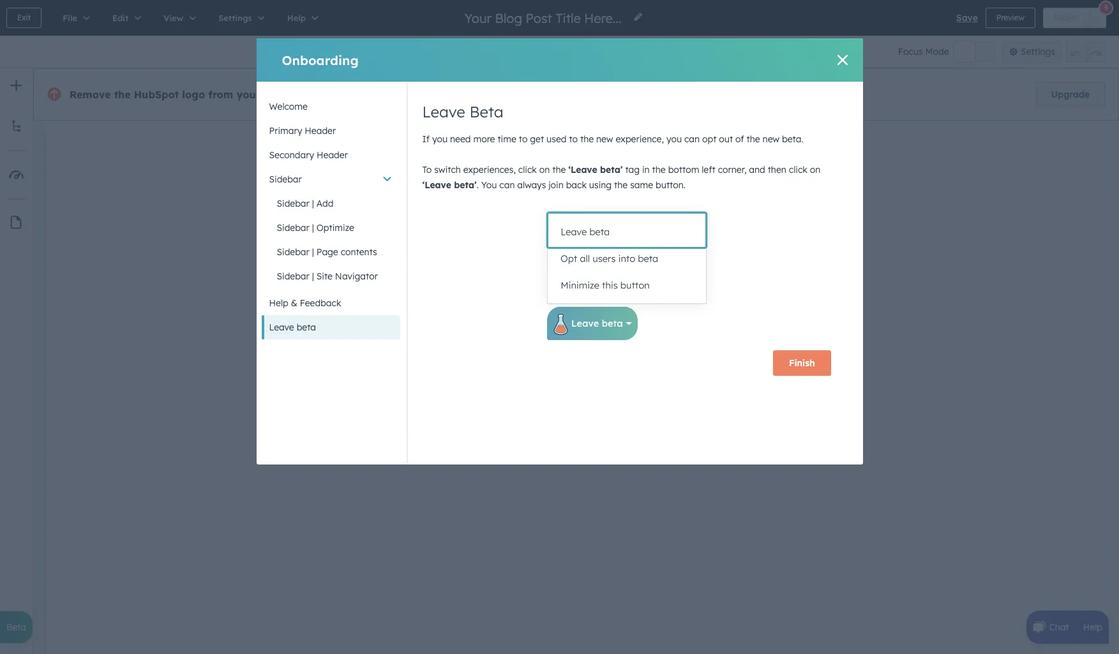 Task type: vqa. For each thing, say whether or not it's contained in the screenshot.
can
yes



Task type: describe. For each thing, give the bounding box(es) containing it.
leave beta button
[[261, 315, 400, 340]]

1 horizontal spatial can
[[685, 133, 700, 145]]

sidebar | site navigator
[[277, 271, 378, 282]]

using
[[589, 179, 612, 191]]

close image
[[837, 55, 848, 65]]

time
[[498, 133, 517, 145]]

| for add
[[312, 198, 314, 209]]

1 to from the left
[[519, 133, 528, 145]]

welcome button
[[261, 95, 400, 119]]

0 vertical spatial beta'
[[600, 164, 623, 176]]

the right remove
[[114, 88, 131, 101]]

if you need more time to get used to the new experience, you can opt out of the new beta.
[[422, 133, 804, 145]]

blog.
[[264, 88, 290, 101]]

header for primary header
[[305, 125, 336, 137]]

back
[[566, 179, 587, 191]]

finish
[[789, 358, 815, 369]]

help for help
[[1083, 622, 1103, 633]]

| for optimize
[[312, 222, 314, 234]]

help & feedback
[[269, 298, 341, 309]]

primary
[[269, 125, 302, 137]]

.
[[477, 179, 479, 191]]

settings
[[1021, 46, 1056, 57]]

2 to from the left
[[569, 133, 578, 145]]

finish button
[[773, 351, 831, 376]]

the down tag on the right top of the page
[[614, 179, 628, 191]]

preview button
[[986, 8, 1036, 28]]

upgrade
[[1051, 89, 1090, 100]]

of
[[736, 133, 744, 145]]

to
[[422, 164, 432, 176]]

help & feedback button
[[261, 291, 400, 315]]

leave beta
[[269, 322, 316, 333]]

mode
[[926, 46, 949, 57]]

exit
[[17, 13, 31, 22]]

bottom
[[668, 164, 699, 176]]

secondary
[[269, 149, 314, 161]]

experiences,
[[463, 164, 516, 176]]

the right 'used'
[[580, 133, 594, 145]]

navigator
[[335, 271, 378, 282]]

1 vertical spatial 'leave
[[422, 179, 451, 191]]

logo
[[182, 88, 205, 101]]

save
[[956, 12, 978, 24]]

remove
[[70, 88, 111, 101]]

0 vertical spatial 'leave
[[569, 164, 597, 176]]

beta inside "beta" button
[[6, 622, 26, 633]]

sidebar for sidebar | site navigator
[[277, 271, 310, 282]]

primary header
[[269, 125, 336, 137]]

sidebar for sidebar | add
[[277, 198, 310, 209]]

focus
[[898, 46, 923, 57]]

leave for leave beta
[[422, 102, 465, 121]]

2 new from the left
[[763, 133, 780, 145]]

1 on from the left
[[539, 164, 550, 176]]

exit link
[[6, 8, 42, 28]]

switch
[[434, 164, 461, 176]]

publish group
[[1043, 8, 1107, 28]]

from
[[208, 88, 233, 101]]

preview
[[997, 13, 1025, 22]]

sidebar button
[[261, 167, 400, 192]]

| for page
[[312, 246, 314, 258]]

hubspot
[[134, 88, 179, 101]]

need
[[450, 133, 471, 145]]

your
[[237, 88, 261, 101]]

opt
[[702, 133, 717, 145]]

features
[[371, 88, 406, 100]]

sidebar | optimize
[[277, 222, 354, 234]]

the right in
[[652, 164, 666, 176]]

sidebar for sidebar | page contents
[[277, 246, 310, 258]]

unlock
[[300, 88, 328, 100]]

feedback
[[300, 298, 341, 309]]

add
[[317, 198, 334, 209]]

contents
[[341, 246, 377, 258]]

get
[[530, 133, 544, 145]]

2 click from the left
[[789, 164, 808, 176]]

tag
[[625, 164, 640, 176]]

| for site
[[312, 271, 314, 282]]

beta inside leave beta "dialog"
[[470, 102, 504, 121]]

join
[[549, 179, 564, 191]]

beta.
[[782, 133, 804, 145]]

starter.
[[474, 88, 505, 100]]

2 you from the left
[[667, 133, 682, 145]]

beta
[[297, 322, 316, 333]]

optimize
[[317, 222, 354, 234]]

sidebar | add button
[[261, 192, 400, 216]]

if
[[422, 133, 430, 145]]

leave beta
[[422, 102, 504, 121]]

experience,
[[616, 133, 664, 145]]

help for help & feedback
[[269, 298, 288, 309]]

publish
[[1054, 13, 1080, 22]]

focus mode element
[[954, 42, 995, 62]]

premium
[[331, 88, 368, 100]]



Task type: locate. For each thing, give the bounding box(es) containing it.
'leave
[[569, 164, 597, 176], [422, 179, 451, 191]]

leave for leave beta
[[269, 322, 294, 333]]

sidebar inside button
[[277, 246, 310, 258]]

sidebar up the &
[[277, 271, 310, 282]]

you up bottom
[[667, 133, 682, 145]]

1 horizontal spatial click
[[789, 164, 808, 176]]

header down primary header button
[[317, 149, 348, 161]]

1 horizontal spatial beta'
[[600, 164, 623, 176]]

the up join
[[553, 164, 566, 176]]

1 horizontal spatial on
[[810, 164, 821, 176]]

sidebar | page contents
[[277, 246, 377, 258]]

leave beta dialog
[[256, 38, 863, 465]]

1 new from the left
[[596, 133, 613, 145]]

0 horizontal spatial you
[[432, 133, 448, 145]]

| inside sidebar | optimize button
[[312, 222, 314, 234]]

0 horizontal spatial 'leave
[[422, 179, 451, 191]]

you
[[432, 133, 448, 145], [667, 133, 682, 145]]

sidebar | add
[[277, 198, 334, 209]]

can right you
[[500, 179, 515, 191]]

2 | from the top
[[312, 222, 314, 234]]

secondary header
[[269, 149, 348, 161]]

can left opt
[[685, 133, 700, 145]]

0 vertical spatial header
[[305, 125, 336, 137]]

sidebar down the 'sidebar | add'
[[277, 222, 310, 234]]

1 you from the left
[[432, 133, 448, 145]]

upgrade link
[[1035, 82, 1106, 107]]

out
[[719, 133, 733, 145]]

|
[[312, 198, 314, 209], [312, 222, 314, 234], [312, 246, 314, 258], [312, 271, 314, 282]]

welcome
[[269, 101, 308, 112]]

to switch experiences, click on the 'leave beta' tag in the bottom left corner, and then click on 'leave beta' . you can always join back using the same button.
[[422, 164, 821, 191]]

remove the hubspot logo from your blog.
[[70, 88, 290, 101]]

help
[[269, 298, 288, 309], [1083, 622, 1103, 633]]

sidebar | site navigator button
[[261, 264, 400, 289]]

0 vertical spatial help
[[269, 298, 288, 309]]

&
[[291, 298, 297, 309]]

you right "if"
[[432, 133, 448, 145]]

sidebar for sidebar
[[269, 174, 302, 185]]

header
[[305, 125, 336, 137], [317, 149, 348, 161]]

click right then
[[789, 164, 808, 176]]

sidebar
[[269, 174, 302, 185], [277, 198, 310, 209], [277, 222, 310, 234], [277, 246, 310, 258], [277, 271, 310, 282]]

| left 'optimize'
[[312, 222, 314, 234]]

1 horizontal spatial you
[[667, 133, 682, 145]]

to left get
[[519, 133, 528, 145]]

beta' down switch
[[454, 179, 477, 191]]

secondary header button
[[261, 143, 400, 167]]

page
[[317, 246, 338, 258]]

and
[[749, 164, 765, 176]]

1 horizontal spatial to
[[569, 133, 578, 145]]

0 horizontal spatial leave
[[269, 322, 294, 333]]

1 horizontal spatial beta
[[470, 102, 504, 121]]

0 vertical spatial leave
[[422, 102, 465, 121]]

always
[[517, 179, 546, 191]]

can
[[685, 133, 700, 145], [500, 179, 515, 191]]

0 horizontal spatial beta
[[6, 622, 26, 633]]

on up join
[[539, 164, 550, 176]]

| left page
[[312, 246, 314, 258]]

1 vertical spatial leave
[[269, 322, 294, 333]]

'leave up back
[[569, 164, 597, 176]]

| left site on the left
[[312, 271, 314, 282]]

you
[[481, 179, 497, 191]]

crm
[[428, 88, 448, 100]]

None field
[[463, 9, 625, 27]]

1 vertical spatial help
[[1083, 622, 1103, 633]]

settings button
[[1003, 41, 1061, 63]]

0 horizontal spatial to
[[519, 133, 528, 145]]

sidebar | page contents button
[[261, 240, 400, 264]]

sidebar down sidebar | optimize
[[277, 246, 310, 258]]

save button
[[956, 10, 978, 26]]

1 | from the top
[[312, 198, 314, 209]]

focus mode
[[898, 46, 949, 57]]

beta' up 'using'
[[600, 164, 623, 176]]

new left the experience,
[[596, 133, 613, 145]]

the
[[114, 88, 131, 101], [580, 133, 594, 145], [747, 133, 760, 145], [553, 164, 566, 176], [652, 164, 666, 176], [614, 179, 628, 191]]

3 | from the top
[[312, 246, 314, 258]]

publish button
[[1043, 8, 1091, 28]]

0 horizontal spatial click
[[518, 164, 537, 176]]

sidebar | optimize button
[[261, 216, 400, 240]]

on right then
[[810, 164, 821, 176]]

beta button
[[0, 612, 33, 644]]

1 horizontal spatial new
[[763, 133, 780, 145]]

suite
[[450, 88, 472, 100]]

the right "of"
[[747, 133, 760, 145]]

1 click from the left
[[518, 164, 537, 176]]

to right 'used'
[[569, 133, 578, 145]]

0 horizontal spatial help
[[269, 298, 288, 309]]

0 horizontal spatial on
[[539, 164, 550, 176]]

click up always
[[518, 164, 537, 176]]

leave down the crm
[[422, 102, 465, 121]]

| inside sidebar | page contents button
[[312, 246, 314, 258]]

help left the &
[[269, 298, 288, 309]]

0 horizontal spatial new
[[596, 133, 613, 145]]

| left add
[[312, 198, 314, 209]]

0 vertical spatial beta
[[470, 102, 504, 121]]

help right "chat"
[[1083, 622, 1103, 633]]

header for secondary header
[[317, 149, 348, 161]]

sidebar for sidebar | optimize
[[277, 222, 310, 234]]

5
[[1105, 3, 1109, 12]]

| inside sidebar | add button
[[312, 198, 314, 209]]

on
[[539, 164, 550, 176], [810, 164, 821, 176]]

1 horizontal spatial 'leave
[[569, 164, 597, 176]]

site
[[317, 271, 333, 282]]

sidebar left add
[[277, 198, 310, 209]]

chat
[[1049, 622, 1069, 633]]

button.
[[656, 179, 686, 191]]

1 vertical spatial beta'
[[454, 179, 477, 191]]

left
[[702, 164, 716, 176]]

1 horizontal spatial leave
[[422, 102, 465, 121]]

1 vertical spatial can
[[500, 179, 515, 191]]

to
[[519, 133, 528, 145], [569, 133, 578, 145]]

more
[[473, 133, 495, 145]]

leave
[[422, 102, 465, 121], [269, 322, 294, 333]]

help inside button
[[269, 298, 288, 309]]

same
[[630, 179, 653, 191]]

1 vertical spatial beta
[[6, 622, 26, 633]]

then
[[768, 164, 787, 176]]

beta'
[[600, 164, 623, 176], [454, 179, 477, 191]]

new left beta.
[[763, 133, 780, 145]]

2 on from the left
[[810, 164, 821, 176]]

leave inside button
[[269, 322, 294, 333]]

0 horizontal spatial can
[[500, 179, 515, 191]]

1 vertical spatial header
[[317, 149, 348, 161]]

new
[[596, 133, 613, 145], [763, 133, 780, 145]]

'leave down to at left top
[[422, 179, 451, 191]]

in
[[642, 164, 650, 176]]

primary header button
[[261, 119, 400, 143]]

leave left beta in the left of the page
[[269, 322, 294, 333]]

0 vertical spatial can
[[685, 133, 700, 145]]

corner,
[[718, 164, 747, 176]]

0 horizontal spatial beta'
[[454, 179, 477, 191]]

can inside to switch experiences, click on the 'leave beta' tag in the bottom left corner, and then click on 'leave beta' . you can always join back using the same button.
[[500, 179, 515, 191]]

4 | from the top
[[312, 271, 314, 282]]

| inside 'sidebar | site navigator' button
[[312, 271, 314, 282]]

used
[[547, 133, 567, 145]]

unlock premium features with crm suite starter.
[[300, 88, 505, 100]]

1 horizontal spatial help
[[1083, 622, 1103, 633]]

group
[[1066, 41, 1107, 63]]

header up secondary header button
[[305, 125, 336, 137]]

onboarding
[[282, 52, 359, 68]]

with
[[408, 88, 426, 100]]

sidebar down secondary
[[269, 174, 302, 185]]



